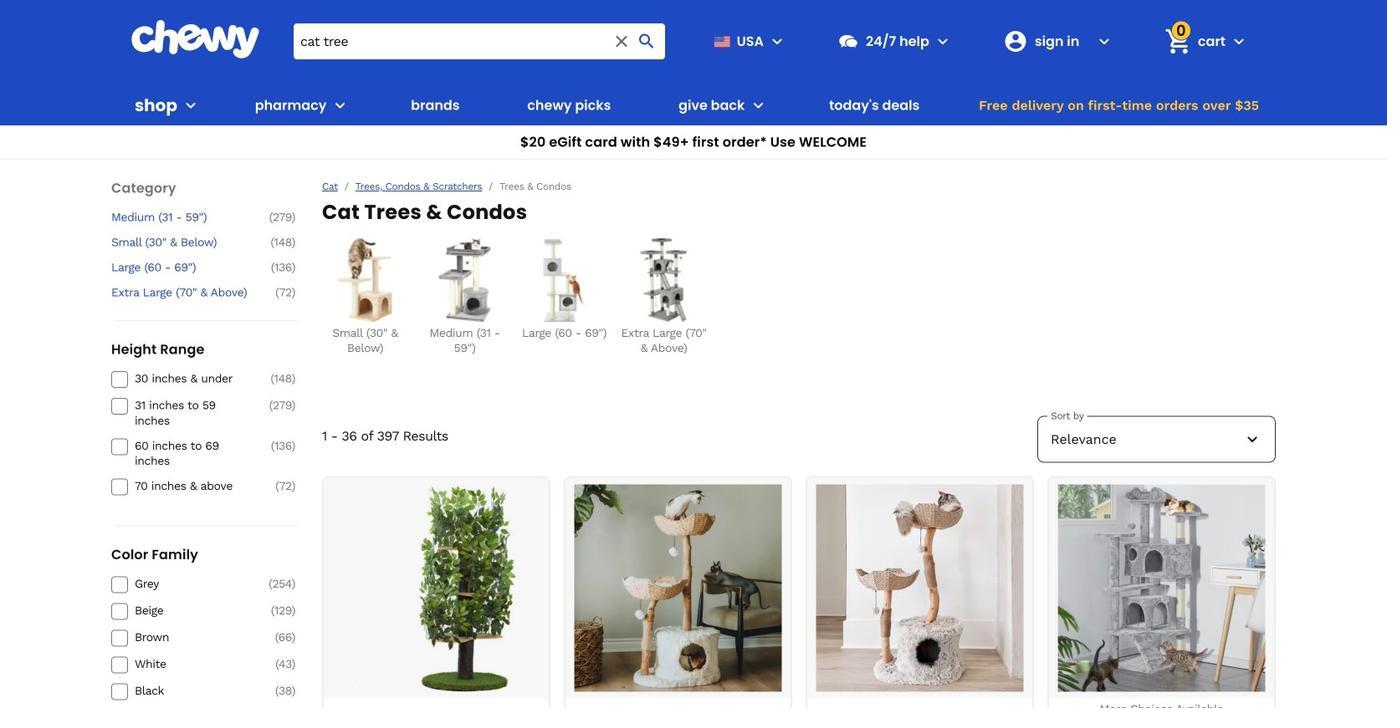Task type: vqa. For each thing, say whether or not it's contained in the screenshot.
Help menu image
yes



Task type: describe. For each thing, give the bounding box(es) containing it.
site banner
[[0, 0, 1387, 160]]

extra large (70" & above) image
[[622, 238, 706, 322]]

Search text field
[[294, 23, 665, 59]]

pharmacy menu image
[[330, 95, 350, 115]]

large (60 - 69") image
[[523, 238, 606, 322]]

0 horizontal spatial menu image
[[181, 95, 201, 115]]

mau lifestyle cento 46-in modern wooden cat tree & condo, gray image
[[816, 485, 1024, 692]]

small (30" & below) image
[[323, 238, 407, 322]]



Task type: locate. For each thing, give the bounding box(es) containing it.
chewy support image
[[838, 30, 859, 52]]

medium (31 - 59") image
[[423, 238, 507, 322]]

submit search image
[[637, 31, 657, 51]]

menu image down chewy home image
[[181, 95, 201, 115]]

Product search field
[[294, 23, 665, 59]]

mau lifestyle cento 46-in modern wooden cat tree & condo, white image
[[574, 485, 782, 692]]

list
[[322, 238, 1276, 356]]

yaheetech cat scratching tree, light gray, 54-in image
[[1058, 485, 1265, 692]]

delete search image
[[612, 31, 632, 51]]

cart menu image
[[1229, 31, 1249, 51]]

chewy home image
[[131, 20, 260, 59]]

1 vertical spatial menu image
[[181, 95, 201, 115]]

give back menu image
[[748, 95, 768, 115]]

on2pets 60-in large round modern cat tree, green image
[[333, 485, 540, 692]]

menu image up give back menu icon
[[767, 31, 787, 51]]

account menu image
[[1094, 31, 1114, 51]]

1 horizontal spatial menu image
[[767, 31, 787, 51]]

items image
[[1163, 27, 1193, 56]]

menu image
[[767, 31, 787, 51], [181, 95, 201, 115]]

0 vertical spatial menu image
[[767, 31, 787, 51]]

help menu image
[[933, 31, 953, 51]]



